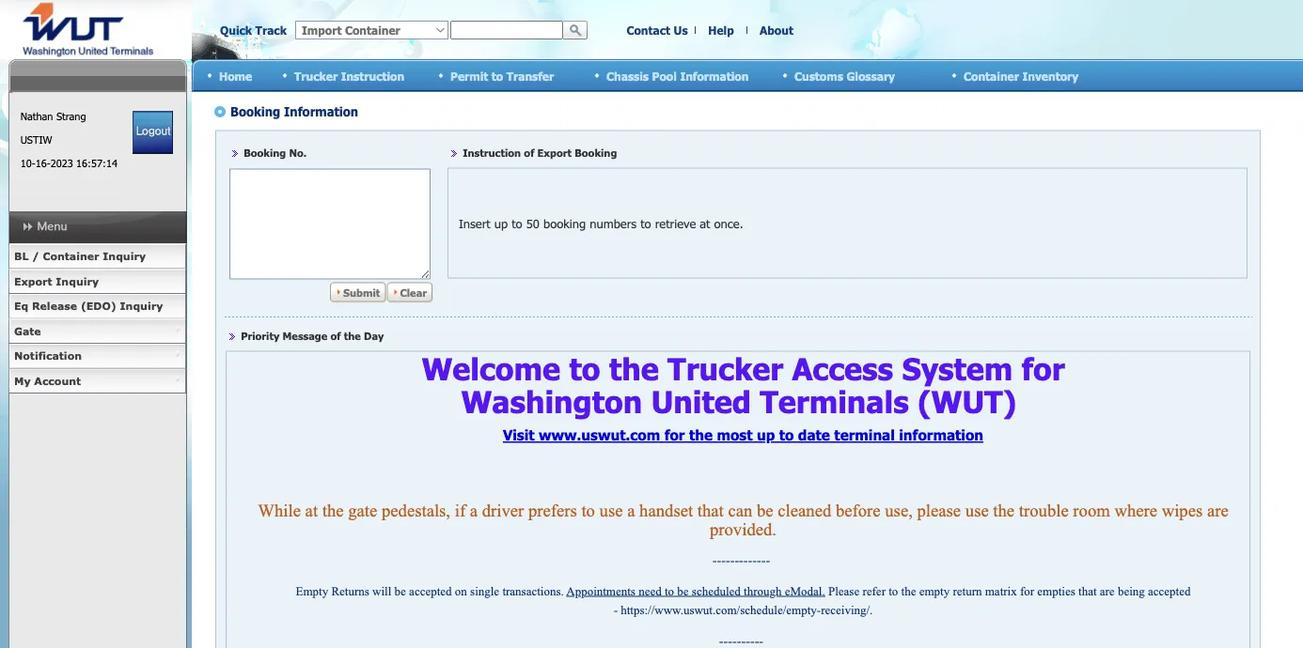 Task type: locate. For each thing, give the bounding box(es) containing it.
inquiry right (edo)
[[120, 300, 163, 313]]

permit
[[451, 69, 488, 83]]

trucker
[[294, 69, 338, 83]]

inventory
[[1023, 69, 1079, 83]]

login image
[[133, 111, 173, 154]]

help link
[[708, 23, 734, 37]]

contact us
[[627, 23, 688, 37]]

container up export inquiry
[[43, 250, 99, 263]]

contact
[[627, 23, 671, 37]]

2 vertical spatial inquiry
[[120, 300, 163, 313]]

gate
[[14, 325, 41, 338]]

eq release (edo) inquiry link
[[8, 294, 186, 319]]

1 vertical spatial inquiry
[[56, 275, 99, 288]]

inquiry up export inquiry link
[[103, 250, 146, 263]]

transfer
[[507, 69, 554, 83]]

16-
[[35, 157, 50, 170]]

container left inventory
[[964, 69, 1019, 83]]

0 vertical spatial inquiry
[[103, 250, 146, 263]]

container inventory
[[964, 69, 1079, 83]]

1 horizontal spatial container
[[964, 69, 1019, 83]]

account
[[34, 375, 81, 387]]

my account link
[[8, 369, 186, 394]]

to
[[492, 69, 503, 83]]

None text field
[[451, 21, 563, 40]]

container
[[964, 69, 1019, 83], [43, 250, 99, 263]]

information
[[680, 69, 749, 83]]

chassis
[[607, 69, 649, 83]]

1 vertical spatial container
[[43, 250, 99, 263]]

0 vertical spatial container
[[964, 69, 1019, 83]]

inquiry down bl / container inquiry
[[56, 275, 99, 288]]

help
[[708, 23, 734, 37]]

nathan strang
[[20, 110, 86, 123]]

16:57:14
[[76, 157, 117, 170]]

release
[[32, 300, 77, 313]]

contact us link
[[627, 23, 688, 37]]

home
[[219, 69, 252, 83]]

inquiry
[[103, 250, 146, 263], [56, 275, 99, 288], [120, 300, 163, 313]]

export
[[14, 275, 52, 288]]

inquiry for (edo)
[[120, 300, 163, 313]]

export inquiry link
[[8, 269, 186, 294]]



Task type: vqa. For each thing, say whether or not it's contained in the screenshot.
Container Inventory
yes



Task type: describe. For each thing, give the bounding box(es) containing it.
eq release (edo) inquiry
[[14, 300, 163, 313]]

ustiw
[[20, 134, 52, 146]]

quick
[[220, 23, 252, 37]]

quick track
[[220, 23, 287, 37]]

customs
[[795, 69, 844, 83]]

permit to transfer
[[451, 69, 554, 83]]

notification
[[14, 350, 82, 363]]

10-
[[20, 157, 35, 170]]

glossary
[[847, 69, 895, 83]]

inquiry for container
[[103, 250, 146, 263]]

track
[[255, 23, 287, 37]]

my account
[[14, 375, 81, 387]]

my
[[14, 375, 31, 387]]

10-16-2023 16:57:14
[[20, 157, 117, 170]]

bl / container inquiry link
[[8, 245, 186, 269]]

strang
[[56, 110, 86, 123]]

about link
[[760, 23, 794, 37]]

eq
[[14, 300, 28, 313]]

bl
[[14, 250, 29, 263]]

(edo)
[[81, 300, 116, 313]]

bl / container inquiry
[[14, 250, 146, 263]]

export inquiry
[[14, 275, 99, 288]]

chassis pool information
[[607, 69, 749, 83]]

2023
[[50, 157, 73, 170]]

nathan
[[20, 110, 53, 123]]

pool
[[652, 69, 677, 83]]

trucker instruction
[[294, 69, 405, 83]]

customs glossary
[[795, 69, 895, 83]]

/
[[32, 250, 39, 263]]

0 horizontal spatial container
[[43, 250, 99, 263]]

instruction
[[341, 69, 405, 83]]

notification link
[[8, 344, 186, 369]]

about
[[760, 23, 794, 37]]

gate link
[[8, 319, 186, 344]]

us
[[674, 23, 688, 37]]



